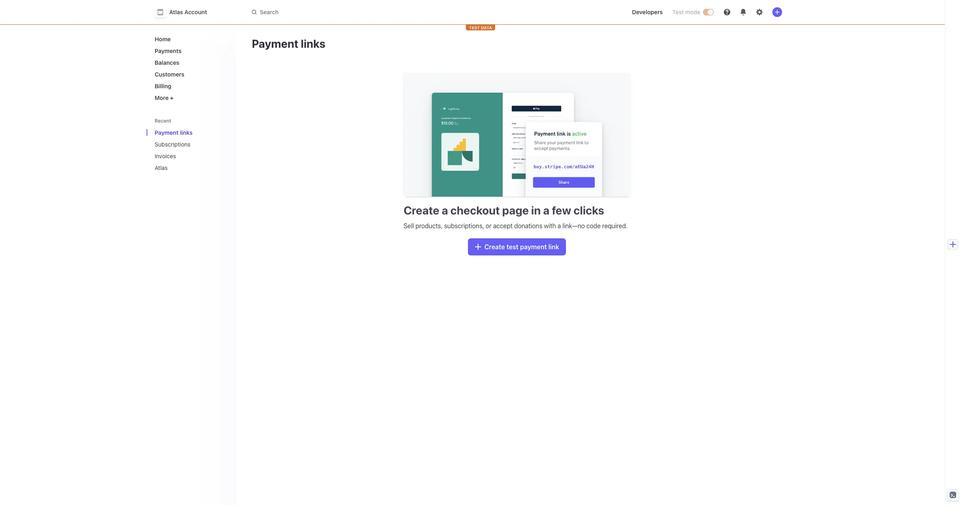 Task type: describe. For each thing, give the bounding box(es) containing it.
help image
[[724, 9, 731, 15]]

billing
[[155, 83, 171, 89]]

create for create a checkout page in a few clicks
[[404, 204, 439, 217]]

customers
[[155, 71, 184, 78]]

required.
[[602, 222, 628, 230]]

payment inside 'link'
[[155, 129, 179, 136]]

0 horizontal spatial a
[[442, 204, 448, 217]]

sell products, subscriptions, or accept donations with a link—no code required.
[[404, 222, 628, 230]]

create a checkout page in a few clicks
[[404, 204, 604, 217]]

Search search field
[[247, 5, 475, 20]]

atlas link
[[151, 161, 218, 175]]

home
[[155, 36, 171, 43]]

settings image
[[756, 9, 763, 15]]

checkout
[[451, 204, 500, 217]]

invoices
[[155, 153, 176, 160]]

links inside 'link'
[[180, 129, 193, 136]]

account
[[184, 9, 207, 15]]

test
[[673, 9, 684, 15]]

core navigation links element
[[151, 32, 229, 104]]

balances link
[[151, 56, 229, 69]]

products,
[[416, 222, 443, 230]]

1 horizontal spatial payment
[[252, 37, 299, 50]]

2 horizontal spatial a
[[558, 222, 561, 230]]

balances
[[155, 59, 179, 66]]

test
[[507, 243, 519, 251]]

subscriptions
[[155, 141, 191, 148]]

clicks
[[574, 204, 604, 217]]

payment
[[520, 243, 547, 251]]

invoices link
[[151, 149, 218, 163]]

recent navigation links element
[[147, 114, 236, 175]]

1 horizontal spatial a
[[543, 204, 550, 217]]



Task type: vqa. For each thing, say whether or not it's contained in the screenshot.
NZ icon at the bottom
no



Task type: locate. For each thing, give the bounding box(es) containing it.
1 horizontal spatial links
[[301, 37, 326, 50]]

data
[[481, 25, 492, 30]]

payment links link
[[151, 126, 218, 139]]

few
[[552, 204, 571, 217]]

0 horizontal spatial create
[[404, 204, 439, 217]]

atlas account
[[169, 9, 207, 15]]

test data
[[469, 25, 492, 30]]

0 horizontal spatial payment
[[155, 129, 179, 136]]

create
[[404, 204, 439, 217], [485, 243, 505, 251]]

payment links inside 'link'
[[155, 129, 193, 136]]

Search text field
[[247, 5, 475, 20]]

atlas for atlas account
[[169, 9, 183, 15]]

atlas down invoices
[[155, 164, 168, 171]]

payment
[[252, 37, 299, 50], [155, 129, 179, 136]]

page
[[502, 204, 529, 217]]

1 vertical spatial payment links
[[155, 129, 193, 136]]

in
[[531, 204, 541, 217]]

1 horizontal spatial atlas
[[169, 9, 183, 15]]

1 horizontal spatial payment links
[[252, 37, 326, 50]]

search
[[260, 9, 279, 15]]

atlas account button
[[155, 6, 215, 18]]

0 horizontal spatial atlas
[[155, 164, 168, 171]]

0 horizontal spatial payment links
[[155, 129, 193, 136]]

payments
[[155, 47, 182, 54]]

create test payment link link
[[468, 239, 566, 255]]

mode
[[685, 9, 701, 15]]

subscriptions link
[[151, 138, 218, 151]]

donations
[[514, 222, 543, 230]]

create left 'test'
[[485, 243, 505, 251]]

0 vertical spatial links
[[301, 37, 326, 50]]

a up products,
[[442, 204, 448, 217]]

payment links down search
[[252, 37, 326, 50]]

link—no
[[563, 222, 585, 230]]

customers link
[[151, 68, 229, 81]]

0 vertical spatial atlas
[[169, 9, 183, 15]]

payments link
[[151, 44, 229, 58]]

create for create test payment link
[[485, 243, 505, 251]]

0 vertical spatial payment links
[[252, 37, 326, 50]]

1 vertical spatial payment
[[155, 129, 179, 136]]

atlas left account
[[169, 9, 183, 15]]

recent element
[[147, 126, 236, 175]]

more
[[155, 94, 169, 101]]

1 horizontal spatial create
[[485, 243, 505, 251]]

atlas
[[169, 9, 183, 15], [155, 164, 168, 171]]

0 horizontal spatial links
[[180, 129, 193, 136]]

0 vertical spatial payment
[[252, 37, 299, 50]]

atlas inside button
[[169, 9, 183, 15]]

1 vertical spatial atlas
[[155, 164, 168, 171]]

link
[[549, 243, 559, 251]]

code
[[587, 222, 601, 230]]

more +
[[155, 94, 174, 101]]

0 vertical spatial create
[[404, 204, 439, 217]]

developers
[[632, 9, 663, 15]]

payment links
[[252, 37, 326, 50], [155, 129, 193, 136]]

1 vertical spatial links
[[180, 129, 193, 136]]

a
[[442, 204, 448, 217], [543, 204, 550, 217], [558, 222, 561, 230]]

or
[[486, 222, 492, 230]]

1 vertical spatial create
[[485, 243, 505, 251]]

create up products,
[[404, 204, 439, 217]]

payment links up subscriptions
[[155, 129, 193, 136]]

+
[[170, 94, 174, 101]]

with
[[544, 222, 556, 230]]

developers link
[[629, 6, 666, 19]]

accept
[[493, 222, 513, 230]]

a right in
[[543, 204, 550, 217]]

home link
[[151, 32, 229, 46]]

a right with
[[558, 222, 561, 230]]

billing link
[[151, 79, 229, 93]]

payment down search
[[252, 37, 299, 50]]

create test payment link
[[485, 243, 559, 251]]

sell
[[404, 222, 414, 230]]

subscriptions,
[[444, 222, 484, 230]]

links
[[301, 37, 326, 50], [180, 129, 193, 136]]

payment down recent
[[155, 129, 179, 136]]

test mode
[[673, 9, 701, 15]]

atlas for atlas
[[155, 164, 168, 171]]

atlas inside recent element
[[155, 164, 168, 171]]

test
[[469, 25, 480, 30]]

recent
[[155, 118, 171, 124]]



